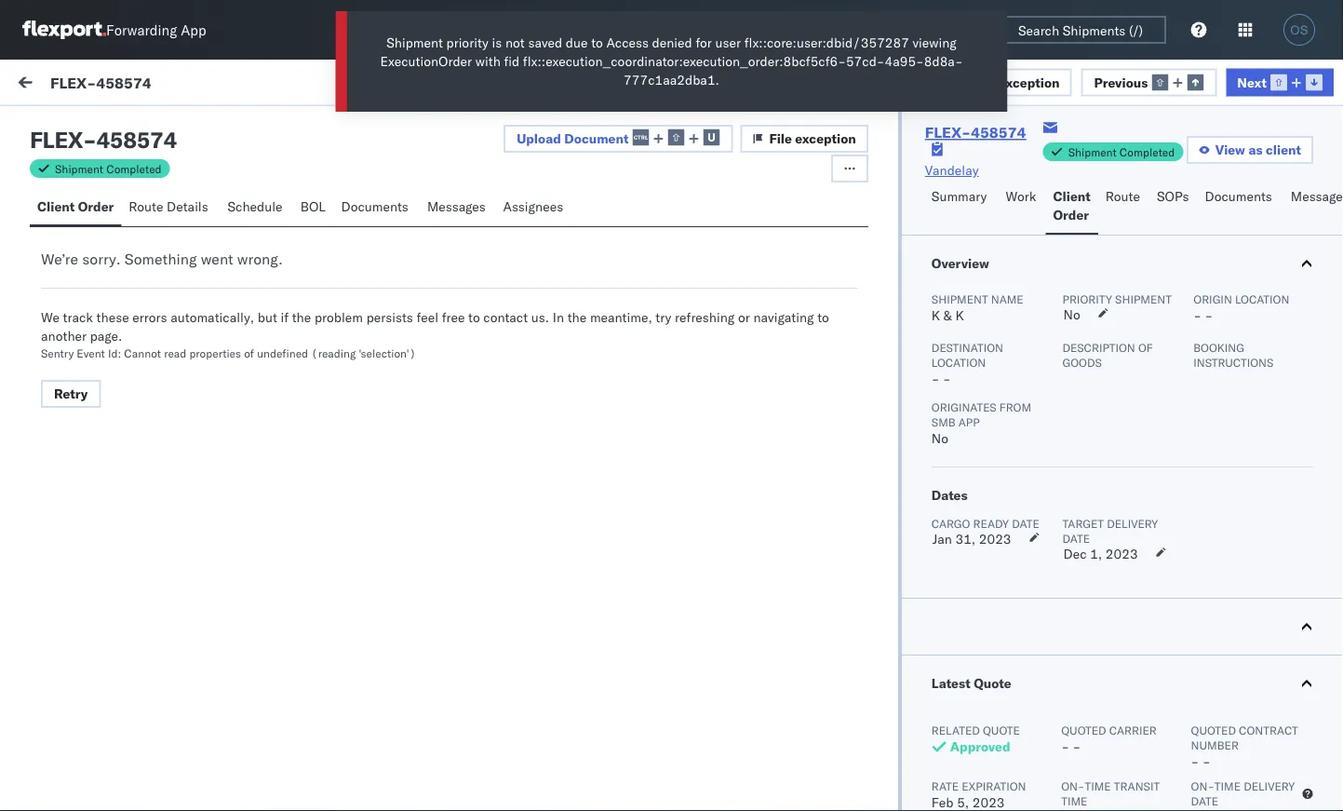 Task type: vqa. For each thing, say whether or not it's contained in the screenshot.


Task type: locate. For each thing, give the bounding box(es) containing it.
k right &
[[956, 307, 964, 324]]

quoted inside quoted contract number - - rate expiration feb 5, 2023
[[1191, 723, 1237, 737]]

j up retry
[[64, 371, 67, 383]]

work
[[53, 72, 101, 97], [1079, 162, 1103, 176]]

2 am from the top
[[585, 300, 605, 317]]

2023 inside quoted contract number - - rate expiration feb 5, 2023
[[973, 794, 1005, 811]]

flex- 458574 down target
[[1036, 552, 1124, 568]]

document
[[565, 130, 629, 146]]

4 jason- from the top
[[90, 788, 132, 805]]

internal
[[125, 118, 170, 135]]

retry
[[54, 385, 88, 402]]

flex-458574 link
[[925, 123, 1027, 142]]

1 vertical spatial no
[[1064, 306, 1081, 323]]

1 vertical spatial z
[[67, 287, 72, 299]]

1 vertical spatial pst
[[609, 300, 632, 317]]

assignees
[[503, 198, 564, 215]]

work for my
[[53, 72, 101, 97]]

j up "we're"
[[64, 204, 67, 215]]

dec for dec 20, 2026, 12:36 am pst
[[455, 216, 479, 233]]

1 vertical spatial shipment completed
[[55, 162, 162, 176]]

0 horizontal spatial documents
[[341, 198, 409, 215]]

on- down the number on the bottom right
[[1191, 779, 1215, 793]]

no right "|"
[[238, 76, 255, 93]]

carrier
[[1110, 723, 1157, 737]]

to right due
[[591, 34, 603, 51]]

2 on- from the left
[[1191, 779, 1215, 793]]

0 horizontal spatial (0)
[[82, 118, 106, 135]]

work for related
[[1079, 162, 1103, 176]]

(0) right "internal"
[[174, 118, 198, 135]]

dec left contact
[[455, 300, 479, 317]]

1 vertical spatial completed
[[106, 162, 162, 176]]

flex- 458574 down latest quote button
[[1036, 719, 1124, 736]]

client order button
[[1046, 180, 1099, 235], [30, 190, 121, 226]]

3 j from the top
[[64, 371, 67, 383]]

2 z from the top
[[67, 287, 72, 299]]

on- down quoted carrier - -
[[1062, 779, 1085, 793]]

2 j from the top
[[64, 287, 67, 299]]

flex- 458574 up target
[[1036, 468, 1124, 484]]

route left details
[[129, 198, 163, 215]]

1 horizontal spatial (0)
[[174, 118, 198, 135]]

delivery inside "target delivery date"
[[1107, 516, 1159, 530]]

1 j z from the top
[[64, 204, 72, 215]]

0 vertical spatial completed
[[1120, 145, 1175, 159]]

k
[[932, 307, 941, 324], [956, 307, 964, 324]]

delivery down contract at right bottom
[[1244, 779, 1295, 793]]

2 vertical spatial dec
[[1064, 546, 1087, 562]]

completed down the flex - 458574
[[106, 162, 162, 176]]

no down the "smb"
[[932, 430, 949, 446]]

1 on- from the left
[[1062, 779, 1085, 793]]

client order up "we're"
[[37, 198, 114, 215]]

location for origin location - -
[[1236, 292, 1290, 306]]

ttt left sorry. on the left
[[56, 234, 70, 250]]

forwarding app
[[106, 21, 206, 39]]

route details
[[129, 198, 208, 215]]

2 j z from the top
[[64, 287, 72, 299]]

0 vertical spatial no
[[238, 76, 255, 93]]

related up approved
[[932, 723, 980, 737]]

j z up "we're"
[[64, 204, 72, 215]]

we're sorry. something went wrong.
[[41, 250, 283, 268]]

client order button right "work"
[[1046, 180, 1099, 235]]

location inside "origin location - -"
[[1236, 292, 1290, 306]]

target delivery date
[[1063, 516, 1159, 545]]

jason-test zhao inside button
[[90, 788, 189, 805]]

2 vertical spatial j
[[64, 371, 67, 383]]

2 pst from the top
[[609, 300, 632, 317]]

completed up item/shipment
[[1120, 145, 1175, 159]]

2 vertical spatial z
[[67, 371, 72, 383]]

flexport. image
[[22, 20, 106, 39]]

am right 12:35 on the left of the page
[[585, 300, 605, 317]]

undefined
[[257, 346, 308, 360]]

messages left assignees at the top of page
[[427, 198, 486, 215]]

message up "internal (0)"
[[138, 76, 193, 93]]

3 jason-test zhao from the top
[[90, 369, 189, 385]]

1 vertical spatial 2026,
[[506, 300, 542, 317]]

2 (0) from the left
[[174, 118, 198, 135]]

1 20, from the top
[[482, 216, 502, 233]]

date down the number on the bottom right
[[1191, 794, 1219, 808]]

route for route
[[1106, 188, 1141, 204]]

time left transit
[[1085, 779, 1111, 793]]

0 vertical spatial file exception
[[973, 74, 1060, 90]]

flex- 458574
[[1036, 216, 1124, 233], [1036, 300, 1124, 317], [1036, 468, 1124, 484], [1036, 552, 1124, 568], [1036, 636, 1124, 652], [1036, 719, 1124, 736]]

shipment up executionorder
[[387, 34, 443, 51]]

upload
[[517, 130, 561, 146]]

the right the in
[[568, 309, 587, 325]]

jason-test zhao
[[90, 202, 189, 218], [90, 285, 189, 302], [90, 369, 189, 385], [90, 788, 189, 805]]

msg
[[82, 401, 106, 418]]

2 resize handle column header from the left
[[715, 156, 737, 811]]

1 horizontal spatial k
[[956, 307, 964, 324]]

1 zhao from the top
[[160, 202, 189, 218]]

shipment up related work item/shipment
[[1069, 145, 1117, 159]]

1 vertical spatial related
[[932, 723, 980, 737]]

0 vertical spatial file
[[973, 74, 996, 90]]

no
[[238, 76, 255, 93], [1064, 306, 1081, 323], [932, 430, 949, 446]]

1 jason- from the top
[[90, 202, 132, 218]]

(reading
[[311, 346, 356, 360]]

ttt up sentry
[[56, 318, 70, 334]]

flex-458574
[[50, 73, 152, 91], [925, 123, 1027, 142]]

quoted contract number - - rate expiration feb 5, 2023
[[932, 723, 1299, 811]]

time down quoted carrier - -
[[1062, 794, 1088, 808]]

summary button
[[924, 180, 999, 235]]

shipment up &
[[932, 292, 989, 306]]

flex- 458574 up description
[[1036, 300, 1124, 317]]

1 horizontal spatial the
[[568, 309, 587, 325]]

location down destination
[[932, 355, 986, 369]]

filters
[[258, 76, 292, 93]]

date down target
[[1063, 531, 1090, 545]]

1 horizontal spatial work
[[1079, 162, 1103, 176]]

sops button
[[1150, 180, 1198, 235]]

0 vertical spatial delivery
[[1107, 516, 1159, 530]]

client down related work item/shipment
[[1054, 188, 1091, 204]]

test inside button
[[132, 788, 156, 805]]

app right forwarding
[[181, 21, 206, 39]]

my
[[19, 72, 48, 97]]

z up "we're"
[[67, 204, 72, 215]]

20,
[[482, 216, 502, 233], [482, 300, 502, 317]]

to
[[591, 34, 603, 51], [468, 309, 480, 325], [818, 309, 830, 325]]

external (0) button
[[22, 110, 117, 146]]

4 jason-test zhao from the top
[[90, 788, 189, 805]]

location for destination location - -
[[932, 355, 986, 369]]

1 2026, from the top
[[506, 216, 542, 233]]

client up "we're"
[[37, 198, 75, 215]]

flex- 458574 up overview button
[[1036, 216, 1124, 233]]

flex-458574 up vandelay
[[925, 123, 1027, 142]]

documents button
[[1198, 180, 1284, 235], [334, 190, 420, 226]]

0 vertical spatial location
[[1236, 292, 1290, 306]]

messages for the leftmost messages button
[[427, 198, 486, 215]]

0 horizontal spatial related
[[932, 723, 980, 737]]

1 horizontal spatial client order button
[[1046, 180, 1099, 235]]

messages button down client on the top right of the page
[[1284, 180, 1344, 235]]

on-
[[1062, 779, 1085, 793], [1191, 779, 1215, 793]]

messages for the right messages button
[[1291, 188, 1344, 204]]

flex- up vandelay
[[925, 123, 971, 142]]

client order
[[1054, 188, 1091, 223], [37, 198, 114, 215]]

quoted inside quoted carrier - -
[[1062, 723, 1107, 737]]

time for date
[[1215, 779, 1241, 793]]

test msg
[[56, 401, 106, 418]]

2026, left the in
[[506, 300, 542, 317]]

1 (0) from the left
[[82, 118, 106, 135]]

date right ready
[[1012, 516, 1040, 530]]

shipment completed
[[1069, 145, 1175, 159], [55, 162, 162, 176]]

zhao
[[160, 202, 189, 218], [160, 285, 189, 302], [160, 369, 189, 385], [160, 788, 189, 805]]

client
[[1266, 142, 1302, 158]]

j z up retry
[[64, 371, 72, 383]]

2023 down ready
[[979, 531, 1012, 547]]

1 vertical spatial delivery
[[1244, 779, 1295, 793]]

date for jan 31, 2023
[[1012, 516, 1040, 530]]

0 vertical spatial dec
[[455, 216, 479, 233]]

0 horizontal spatial exception
[[796, 130, 856, 147]]

route details button
[[121, 190, 220, 226]]

to right free
[[468, 309, 480, 325]]

dec
[[455, 216, 479, 233], [455, 300, 479, 317], [1064, 546, 1087, 562]]

1 horizontal spatial messages
[[1291, 188, 1344, 204]]

0 vertical spatial related
[[1037, 162, 1076, 176]]

0 horizontal spatial app
[[181, 21, 206, 39]]

went
[[201, 250, 233, 268]]

dec left the 1,
[[1064, 546, 1087, 562]]

20, right free
[[482, 300, 502, 317]]

0 vertical spatial j z
[[64, 204, 72, 215]]

(0) for external (0)
[[82, 118, 106, 135]]

on- inside the on-time delivery date
[[1191, 779, 1215, 793]]

message
[[138, 76, 193, 93], [58, 162, 102, 176]]

work button
[[999, 180, 1046, 235]]

0 vertical spatial date
[[1012, 516, 1040, 530]]

documents button right 'bol'
[[334, 190, 420, 226]]

time
[[1085, 779, 1111, 793], [1215, 779, 1241, 793], [1062, 794, 1088, 808]]

1 quoted from the left
[[1062, 723, 1107, 737]]

1 horizontal spatial completed
[[1120, 145, 1175, 159]]

client order button up "we're"
[[30, 190, 121, 226]]

am right 12:36
[[585, 216, 605, 233]]

pst left try
[[609, 300, 632, 317]]

on- inside on-time transit time
[[1062, 779, 1085, 793]]

no down priority
[[1064, 306, 1081, 323]]

time inside the on-time delivery date
[[1215, 779, 1241, 793]]

flex-458574 down forwarding app link
[[50, 73, 152, 91]]

2 horizontal spatial to
[[818, 309, 830, 325]]

0 horizontal spatial order
[[78, 198, 114, 215]]

latest
[[932, 675, 971, 691]]

to right navigating
[[818, 309, 830, 325]]

route button
[[1099, 180, 1150, 235]]

1 ttt from the top
[[56, 234, 70, 250]]

1 horizontal spatial of
[[1139, 340, 1153, 354]]

description
[[1063, 340, 1136, 354]]

the right if
[[292, 309, 311, 325]]

20, left 12:36
[[482, 216, 502, 233]]

ready
[[974, 516, 1009, 530]]

2023 for dec 1, 2023
[[1106, 546, 1138, 562]]

booking instructions
[[1194, 340, 1274, 369]]

1 vertical spatial j
[[64, 287, 67, 299]]

pst for dec 20, 2026, 12:36 am pst
[[609, 216, 632, 233]]

2023 right the 1,
[[1106, 546, 1138, 562]]

app inside originates from smb app no
[[959, 415, 980, 429]]

2 ttt from the top
[[56, 318, 70, 334]]

1,
[[1091, 546, 1103, 562]]

1 horizontal spatial location
[[1236, 292, 1290, 306]]

2 horizontal spatial no
[[1064, 306, 1081, 323]]

documents down view
[[1205, 188, 1273, 204]]

flx::core:user:dbid/357287
[[745, 34, 910, 51]]

exception down the 57cd-
[[796, 130, 856, 147]]

2026, down assignees at the top of page
[[506, 216, 542, 233]]

(0) inside button
[[174, 118, 198, 135]]

test
[[56, 401, 79, 418]]

pst
[[609, 216, 632, 233], [609, 300, 632, 317]]

1 horizontal spatial file
[[973, 74, 996, 90]]

test
[[132, 202, 156, 218], [132, 285, 156, 302], [132, 369, 156, 385], [132, 788, 156, 805]]

viewing
[[913, 34, 957, 51]]

origin
[[1194, 292, 1233, 306]]

3 j z from the top
[[64, 371, 72, 383]]

app down originates
[[959, 415, 980, 429]]

2023 down expiration
[[973, 794, 1005, 811]]

file exception
[[973, 74, 1060, 90], [770, 130, 856, 147]]

delivery up dec 1, 2023
[[1107, 516, 1159, 530]]

of
[[1139, 340, 1153, 354], [244, 346, 254, 360]]

view as client
[[1216, 142, 1302, 158]]

order right work button on the top of page
[[1054, 207, 1089, 223]]

j up track
[[64, 287, 67, 299]]

quoted up the number on the bottom right
[[1191, 723, 1237, 737]]

1 vertical spatial 20,
[[482, 300, 502, 317]]

0 horizontal spatial date
[[1012, 516, 1040, 530]]

item/shipment
[[1106, 162, 1182, 176]]

1 vertical spatial location
[[932, 355, 986, 369]]

quoted left carrier
[[1062, 723, 1107, 737]]

documents button down view as client button
[[1198, 180, 1284, 235]]

z up track
[[67, 287, 72, 299]]

upload document button
[[504, 125, 733, 153]]

1 horizontal spatial delivery
[[1244, 779, 1295, 793]]

2 jason- from the top
[[90, 285, 132, 302]]

0 vertical spatial pst
[[609, 216, 632, 233]]

1 vertical spatial flex-458574
[[925, 123, 1027, 142]]

0 horizontal spatial the
[[292, 309, 311, 325]]

1 horizontal spatial to
[[591, 34, 603, 51]]

flex- down "work"
[[1036, 216, 1075, 233]]

order up sorry. on the left
[[78, 198, 114, 215]]

1 vertical spatial message
[[58, 162, 102, 176]]

shipment priority is not saved due to access denied for user flx::core:user:dbid/357287 viewing executionorder with fid flx::execution_coordinator:execution_order:8bcf5cf6-57cd-4a95-8d8a- 777c1aa2dba1.
[[380, 34, 963, 88]]

problem
[[315, 309, 363, 325]]

3 jason- from the top
[[90, 369, 132, 385]]

related up work button on the top of page
[[1037, 162, 1076, 176]]

2026, for 12:35
[[506, 300, 542, 317]]

57cd-
[[846, 53, 885, 69]]

am
[[585, 216, 605, 233], [585, 300, 605, 317]]

of right description
[[1139, 340, 1153, 354]]

0 horizontal spatial completed
[[106, 162, 162, 176]]

bol
[[301, 198, 326, 215]]

work up route button
[[1079, 162, 1103, 176]]

j z for dec 20, 2026, 12:36 am pst
[[64, 204, 72, 215]]

1 horizontal spatial order
[[1054, 207, 1089, 223]]

1 horizontal spatial no
[[932, 430, 949, 446]]

summary
[[932, 188, 987, 204]]

shipment completed down the flex - 458574
[[55, 162, 162, 176]]

1 resize handle column header from the left
[[425, 156, 447, 811]]

location right origin
[[1236, 292, 1290, 306]]

2026,
[[506, 216, 542, 233], [506, 300, 542, 317]]

2 quoted from the left
[[1191, 723, 1237, 737]]

4 test from the top
[[132, 788, 156, 805]]

1 z from the top
[[67, 204, 72, 215]]

related for related work item/shipment
[[1037, 162, 1076, 176]]

client order right work button on the top of page
[[1054, 188, 1091, 223]]

flex- up latest quote button
[[1036, 636, 1075, 652]]

0 horizontal spatial work
[[53, 72, 101, 97]]

of left undefined
[[244, 346, 254, 360]]

4 zhao from the top
[[160, 788, 189, 805]]

0 horizontal spatial quoted
[[1062, 723, 1107, 737]]

2 vertical spatial j z
[[64, 371, 72, 383]]

1 j from the top
[[64, 204, 67, 215]]

documents
[[1205, 188, 1273, 204], [341, 198, 409, 215]]

retry button
[[41, 380, 101, 408]]

1 horizontal spatial route
[[1106, 188, 1141, 204]]

ttt for dec 20, 2026, 12:36 am pst
[[56, 234, 70, 250]]

flex- 458574 up latest quote button
[[1036, 636, 1124, 652]]

z up retry
[[67, 371, 72, 383]]

1 vertical spatial date
[[1063, 531, 1090, 545]]

0 horizontal spatial of
[[244, 346, 254, 360]]

20, for dec 20, 2026, 12:35 am pst
[[482, 300, 502, 317]]

Search Shipments (/) text field
[[987, 16, 1167, 44]]

quote
[[974, 675, 1012, 691]]

3 flex- 458574 from the top
[[1036, 468, 1124, 484]]

1 horizontal spatial file exception
[[973, 74, 1060, 90]]

(0)
[[82, 118, 106, 135], [174, 118, 198, 135]]

0 horizontal spatial delivery
[[1107, 516, 1159, 530]]

1 vertical spatial ttt
[[56, 318, 70, 334]]

2 horizontal spatial date
[[1191, 794, 1219, 808]]

1 horizontal spatial message
[[138, 76, 193, 93]]

dec left assignees button
[[455, 216, 479, 233]]

details
[[167, 198, 208, 215]]

0 vertical spatial 2026,
[[506, 216, 542, 233]]

the
[[292, 309, 311, 325], [568, 309, 587, 325]]

shipment completed up related work item/shipment
[[1069, 145, 1175, 159]]

0 horizontal spatial on-
[[1062, 779, 1085, 793]]

destination location - -
[[932, 340, 1004, 387]]

jason-
[[90, 202, 132, 218], [90, 285, 132, 302], [90, 369, 132, 385], [90, 788, 132, 805]]

2 test from the top
[[132, 285, 156, 302]]

0 horizontal spatial file exception
[[770, 130, 856, 147]]

2 20, from the top
[[482, 300, 502, 317]]

documents right bol button
[[341, 198, 409, 215]]

dec for dec 20, 2026, 12:35 am pst
[[455, 300, 479, 317]]

we track these errors automatically, but if the problem persists feel free to contact us. in the meantime, try refreshing or navigating to another page. sentry event id: cannot read properties of undefined (reading 'selection')
[[41, 309, 830, 360]]

due
[[566, 34, 588, 51]]

location inside destination location - -
[[932, 355, 986, 369]]

0 vertical spatial 20,
[[482, 216, 502, 233]]

0 horizontal spatial file
[[770, 130, 792, 147]]

2 zhao from the top
[[160, 285, 189, 302]]

exception
[[999, 74, 1060, 90], [796, 130, 856, 147]]

time down the number on the bottom right
[[1215, 779, 1241, 793]]

origin location - -
[[1194, 292, 1290, 324]]

messages button left assignees at the top of page
[[420, 190, 496, 226]]

messages down client on the top right of the page
[[1291, 188, 1344, 204]]

navigating
[[754, 309, 814, 325]]

date inside "target delivery date"
[[1063, 531, 1090, 545]]

view as client button
[[1187, 136, 1314, 164]]

2 vertical spatial no
[[932, 430, 949, 446]]

0 vertical spatial j
[[64, 204, 67, 215]]

resize handle column header
[[425, 156, 447, 811], [715, 156, 737, 811], [1006, 156, 1028, 811], [1296, 156, 1319, 811]]

0 horizontal spatial route
[[129, 198, 163, 215]]

1 horizontal spatial date
[[1063, 531, 1090, 545]]

0 vertical spatial am
[[585, 216, 605, 233]]

0 vertical spatial message
[[138, 76, 193, 93]]

1 vertical spatial file
[[770, 130, 792, 147]]

something
[[125, 250, 197, 268]]

0 horizontal spatial messages
[[427, 198, 486, 215]]

1 vertical spatial dec
[[455, 300, 479, 317]]

(0) inside button
[[82, 118, 106, 135]]

of inside description of goods
[[1139, 340, 1153, 354]]

shipment inside 'shipment priority is not saved due to access denied for user flx::core:user:dbid/357287 viewing executionorder with fid flx::execution_coordinator:execution_order:8bcf5cf6-57cd-4a95-8d8a- 777c1aa2dba1.'
[[387, 34, 443, 51]]

0 horizontal spatial shipment completed
[[55, 162, 162, 176]]

message down the flex - 458574
[[58, 162, 102, 176]]

0 vertical spatial z
[[67, 204, 72, 215]]

try
[[656, 309, 672, 325]]

0 vertical spatial work
[[53, 72, 101, 97]]

read
[[164, 346, 186, 360]]

1 pst from the top
[[609, 216, 632, 233]]

2026, for 12:36
[[506, 216, 542, 233]]

route down related work item/shipment
[[1106, 188, 1141, 204]]

1 horizontal spatial app
[[959, 415, 980, 429]]

1 horizontal spatial flex-458574
[[925, 123, 1027, 142]]

1 vertical spatial am
[[585, 300, 605, 317]]

k left &
[[932, 307, 941, 324]]

2 2026, from the top
[[506, 300, 542, 317]]

sops
[[1157, 188, 1189, 204]]

1 am from the top
[[585, 216, 605, 233]]

pst right 12:36
[[609, 216, 632, 233]]



Task type: describe. For each thing, give the bounding box(es) containing it.
0 horizontal spatial client order
[[37, 198, 114, 215]]

for
[[696, 34, 712, 51]]

cargo
[[932, 516, 971, 530]]

fid
[[504, 53, 520, 69]]

date for dec 1, 2023
[[1063, 531, 1090, 545]]

on- for on-time transit time
[[1062, 779, 1085, 793]]

1 horizontal spatial documents
[[1205, 188, 1273, 204]]

3 z from the top
[[67, 371, 72, 383]]

dec 20, 2026, 12:36 am pst
[[455, 216, 632, 233]]

| no filters applied
[[229, 76, 339, 93]]

1 vertical spatial file exception
[[770, 130, 856, 147]]

persists
[[367, 309, 413, 325]]

3 resize handle column header from the left
[[1006, 156, 1028, 811]]

in
[[553, 309, 564, 325]]

1 vertical spatial exception
[[796, 130, 856, 147]]

jason- inside button
[[90, 788, 132, 805]]

not
[[506, 34, 525, 51]]

z for dec 20, 2026, 12:36 am pst
[[67, 204, 72, 215]]

j z for dec 20, 2026, 12:35 am pst
[[64, 287, 72, 299]]

denied
[[652, 34, 693, 51]]

1 k from the left
[[932, 307, 941, 324]]

access
[[607, 34, 649, 51]]

flex- right quote
[[1036, 719, 1075, 736]]

2 k from the left
[[956, 307, 964, 324]]

flex
[[30, 126, 83, 154]]

errors
[[133, 309, 167, 325]]

1 test from the top
[[132, 202, 156, 218]]

related work item/shipment
[[1037, 162, 1182, 176]]

0 horizontal spatial to
[[468, 309, 480, 325]]

4 resize handle column header from the left
[[1296, 156, 1319, 811]]

3 zhao from the top
[[160, 369, 189, 385]]

31,
[[956, 531, 976, 547]]

sentry
[[41, 346, 74, 360]]

work
[[1006, 188, 1037, 204]]

schedule
[[228, 198, 283, 215]]

j for dec 20, 2026, 12:35 am pst
[[64, 287, 67, 299]]

1 horizontal spatial messages button
[[1284, 180, 1344, 235]]

description of goods
[[1063, 340, 1153, 369]]

1 the from the left
[[292, 309, 311, 325]]

4a95-
[[885, 53, 924, 69]]

shipment down flex
[[55, 162, 103, 176]]

on- for on-time delivery date
[[1191, 779, 1215, 793]]

dec for dec 1, 2023
[[1064, 546, 1087, 562]]

shipment inside shipment name k & k
[[932, 292, 989, 306]]

forwarding
[[106, 21, 177, 39]]

1 horizontal spatial documents button
[[1198, 180, 1284, 235]]

am for 12:35
[[585, 300, 605, 317]]

bol button
[[293, 190, 334, 226]]

message inside button
[[138, 76, 193, 93]]

flex- left the 1,
[[1036, 552, 1075, 568]]

cargo ready date
[[932, 516, 1040, 530]]

j for dec 20, 2026, 12:36 am pst
[[64, 204, 67, 215]]

jan
[[933, 531, 952, 547]]

0 horizontal spatial client order button
[[30, 190, 121, 226]]

applied
[[296, 76, 339, 93]]

latest quote button
[[902, 656, 1344, 711]]

os button
[[1278, 8, 1321, 51]]

feb
[[932, 794, 954, 811]]

order inside client order
[[1054, 207, 1089, 223]]

0 horizontal spatial no
[[238, 76, 255, 93]]

8d8a-
[[924, 53, 963, 69]]

flex- right my
[[50, 73, 96, 91]]

another
[[41, 328, 87, 344]]

flx::execution_coordinator:execution_order:8bcf5cf6-
[[523, 53, 846, 69]]

overview
[[932, 255, 990, 271]]

automatically,
[[171, 309, 254, 325]]

related quote
[[932, 723, 1020, 737]]

3 test from the top
[[132, 369, 156, 385]]

zhao inside jason-test zhao button
[[160, 788, 189, 805]]

route for route details
[[129, 198, 163, 215]]

goods
[[1063, 355, 1102, 369]]

jan 31, 2023
[[933, 531, 1012, 547]]

contact
[[484, 309, 528, 325]]

pst for dec 20, 2026, 12:35 am pst
[[609, 300, 632, 317]]

0 horizontal spatial client
[[37, 198, 75, 215]]

internal (0)
[[125, 118, 198, 135]]

ttt for dec 20, 2026, 12:35 am pst
[[56, 318, 70, 334]]

previous button
[[1082, 68, 1217, 96]]

id:
[[108, 346, 121, 360]]

z for dec 20, 2026, 12:35 am pst
[[67, 287, 72, 299]]

we're
[[41, 250, 78, 268]]

20, for dec 20, 2026, 12:36 am pst
[[482, 216, 502, 233]]

2 the from the left
[[568, 309, 587, 325]]

us.
[[531, 309, 549, 325]]

rate
[[932, 779, 959, 793]]

0 vertical spatial flex-458574
[[50, 73, 152, 91]]

forwarding app link
[[22, 20, 206, 39]]

upload document
[[517, 130, 629, 146]]

next button
[[1227, 68, 1334, 96]]

vandelay link
[[925, 161, 979, 180]]

1 horizontal spatial client order
[[1054, 188, 1091, 223]]

delivery inside the on-time delivery date
[[1244, 779, 1295, 793]]

on-time delivery date
[[1191, 779, 1295, 808]]

overview button
[[902, 236, 1344, 291]]

0 horizontal spatial documents button
[[334, 190, 420, 226]]

dec 20, 2026, 12:35 am pst
[[455, 300, 632, 317]]

priority shipment
[[1063, 292, 1172, 306]]

1 jason-test zhao from the top
[[90, 202, 189, 218]]

12:35
[[545, 300, 582, 317]]

os
[[1291, 23, 1309, 37]]

instructions
[[1194, 355, 1274, 369]]

2 flex- 458574 from the top
[[1036, 300, 1124, 317]]

quote
[[983, 723, 1020, 737]]

we
[[41, 309, 60, 325]]

6 flex- 458574 from the top
[[1036, 719, 1124, 736]]

am for 12:36
[[585, 216, 605, 233]]

dates
[[932, 487, 968, 503]]

meantime,
[[590, 309, 652, 325]]

external (0)
[[30, 118, 106, 135]]

to inside 'shipment priority is not saved due to access denied for user flx::core:user:dbid/357287 viewing executionorder with fid flx::execution_coordinator:execution_order:8bcf5cf6-57cd-4a95-8d8a- 777c1aa2dba1.'
[[591, 34, 603, 51]]

date inside the on-time delivery date
[[1191, 794, 1219, 808]]

1 horizontal spatial client
[[1054, 188, 1091, 204]]

free
[[442, 309, 465, 325]]

0 horizontal spatial messages button
[[420, 190, 496, 226]]

view
[[1216, 142, 1246, 158]]

but
[[258, 309, 277, 325]]

as
[[1249, 142, 1263, 158]]

time for time
[[1085, 779, 1111, 793]]

originates
[[932, 400, 997, 414]]

expiration
[[962, 779, 1027, 793]]

0 vertical spatial exception
[[999, 74, 1060, 90]]

flex- up target
[[1036, 468, 1075, 484]]

internal (0) button
[[117, 110, 209, 146]]

name
[[991, 292, 1024, 306]]

quoted for number
[[1191, 723, 1237, 737]]

2 jason-test zhao from the top
[[90, 285, 189, 302]]

schedule button
[[220, 190, 293, 226]]

flex- right name
[[1036, 300, 1075, 317]]

0 vertical spatial app
[[181, 21, 206, 39]]

4 flex- 458574 from the top
[[1036, 552, 1124, 568]]

quoted carrier - -
[[1062, 723, 1157, 755]]

destination
[[932, 340, 1004, 354]]

|
[[229, 76, 233, 93]]

or
[[738, 309, 750, 325]]

related for related quote
[[932, 723, 980, 737]]

(0) for internal (0)
[[174, 118, 198, 135]]

1 horizontal spatial shipment completed
[[1069, 145, 1175, 159]]

of inside the we track these errors automatically, but if the problem persists feel free to contact us. in the meantime, try refreshing or navigating to another page. sentry event id: cannot read properties of undefined (reading 'selection')
[[244, 346, 254, 360]]

'selection')
[[359, 346, 416, 360]]

5 flex- 458574 from the top
[[1036, 636, 1124, 652]]

2023 for jan 31, 2023
[[979, 531, 1012, 547]]

quoted for -
[[1062, 723, 1107, 737]]

feel
[[417, 309, 439, 325]]

no inside originates from smb app no
[[932, 430, 949, 446]]

1 flex- 458574 from the top
[[1036, 216, 1124, 233]]



